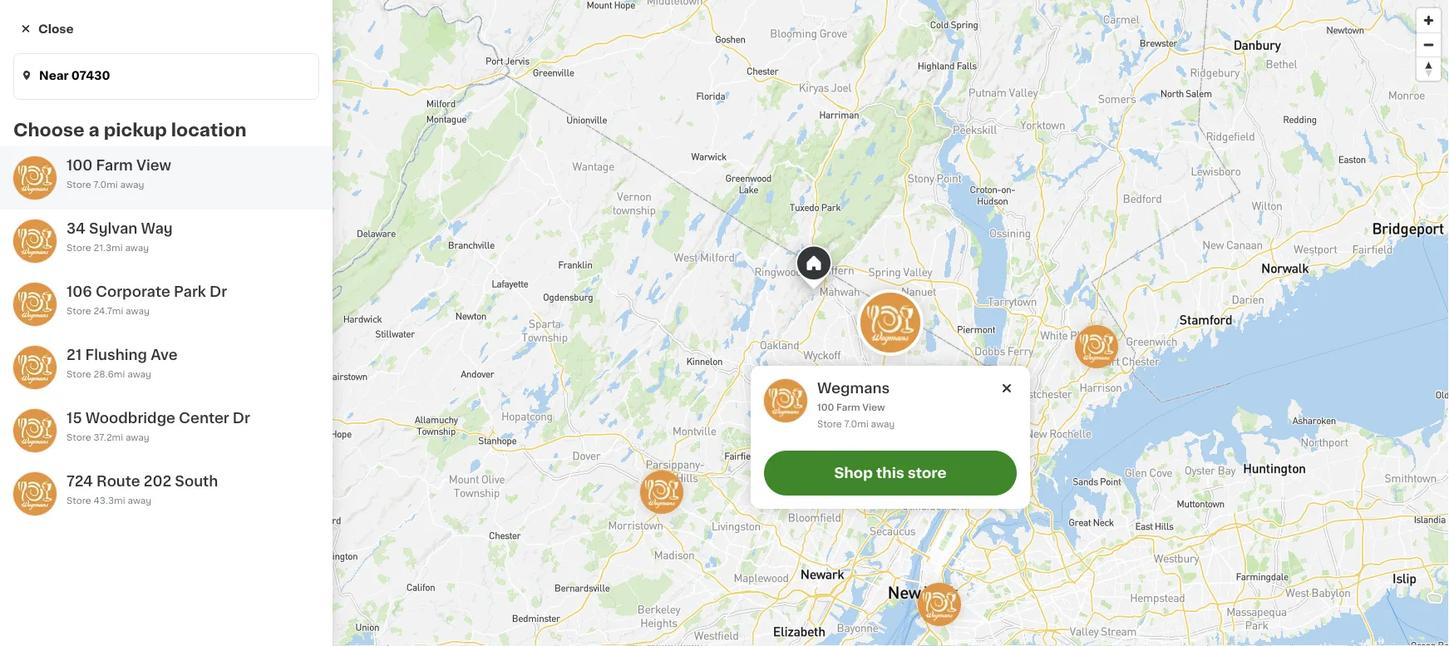 Task type: locate. For each thing, give the bounding box(es) containing it.
1 vertical spatial farm
[[96, 158, 133, 173]]

store inside 15 woodbridge center dr store 37.2mi away
[[67, 433, 91, 442]]

farm
[[1114, 85, 1146, 97], [96, 158, 133, 173], [837, 403, 861, 412]]

store
[[108, 243, 133, 252], [908, 466, 947, 480]]

add button for 5
[[1347, 425, 1412, 455]]

2 horizontal spatial view
[[1149, 85, 1180, 97]]

family for 4
[[562, 635, 605, 646]]

ready
[[1227, 85, 1268, 97]]

family right 'bagged,'
[[562, 635, 605, 646]]

34
[[67, 222, 86, 236]]

0 horizontal spatial fresh fruits
[[30, 514, 98, 526]]

1 vertical spatial pickup
[[104, 121, 167, 138]]

away up this
[[871, 420, 895, 429]]

pickup right a
[[104, 121, 167, 138]]

1 horizontal spatial produce
[[250, 146, 357, 170]]

0 vertical spatial store
[[108, 243, 133, 252]]

3 add button from the left
[[757, 425, 821, 455]]

0 vertical spatial fresh fruits
[[250, 375, 358, 393]]

add for organic strawberries
[[395, 435, 420, 446]]

strawberries
[[299, 635, 373, 646]]

1 horizontal spatial bagged
[[1347, 635, 1393, 646]]

• sponsored: get the day rolling! shop now international delight cinnabon creamer image
[[250, 178, 1417, 324]]

higher than in-store prices link
[[38, 241, 174, 255]]

produce link
[[10, 472, 202, 504]]

1 horizontal spatial farm
[[837, 403, 861, 412]]

bagged for 5
[[1347, 635, 1393, 646]]

shoppers
[[59, 277, 104, 286]]

store
[[67, 180, 91, 189], [67, 243, 91, 252], [67, 307, 91, 316], [67, 370, 91, 379], [818, 420, 842, 429], [67, 433, 91, 442], [67, 496, 91, 505]]

wegmans for wegmans organic bagged
[[1036, 635, 1095, 646]]

49
[[1058, 613, 1071, 623]]

wegmans for wegmans lemons, bagged
[[1233, 635, 1291, 646]]

dr inside 106 corporate park dr store 24.7mi away
[[210, 285, 227, 299]]

$ for 5
[[1237, 613, 1243, 623]]

$ left '48'
[[843, 613, 849, 623]]

2 product group from the left
[[446, 420, 630, 646]]

store up the 34
[[67, 180, 91, 189]]

1 vertical spatial shop
[[835, 466, 873, 480]]

zoom out image
[[1417, 33, 1442, 57]]

$ left 79
[[646, 613, 652, 623]]

away down 'woodbridge'
[[126, 433, 149, 442]]

0 vertical spatial view
[[1149, 85, 1180, 97]]

dr for 15 woodbridge center dr
[[233, 411, 250, 425]]

2 vertical spatial 100
[[818, 403, 835, 412]]

5 product group from the left
[[1036, 420, 1220, 646]]

6 product group from the left
[[1233, 420, 1417, 646]]

view inside popup button
[[1149, 85, 1180, 97]]

4 product group from the left
[[840, 420, 1023, 646]]

2 $ from the left
[[646, 613, 652, 623]]

4 $ from the left
[[1040, 613, 1046, 623]]

0 horizontal spatial store
[[108, 243, 133, 252]]

store inside the shop this store button
[[908, 466, 947, 480]]

$ left 49
[[1040, 613, 1046, 623]]

100 inside 100 farm view store 7.0mi away
[[67, 158, 93, 173]]

organic
[[645, 594, 682, 603], [1038, 594, 1076, 603], [250, 635, 296, 646], [643, 635, 690, 646], [1098, 635, 1144, 646]]

store down 15
[[67, 433, 91, 442]]

19
[[1256, 613, 1266, 623]]

0 horizontal spatial farm
[[96, 158, 133, 173]]

37.2mi
[[94, 433, 123, 442]]

1 horizontal spatial 7.0mi
[[845, 420, 869, 429]]

1 horizontal spatial fresh fruits link
[[250, 374, 358, 394]]

fresh fruits
[[250, 375, 358, 393], [30, 514, 98, 526]]

1 vertical spatial store
[[908, 466, 947, 480]]

fruits
[[305, 375, 358, 393], [65, 514, 98, 526]]

1 horizontal spatial shop
[[835, 466, 873, 480]]

3 $ from the left
[[843, 613, 849, 623]]

wegmans inside wegmans 100 farm view store 7.0mi away
[[818, 381, 890, 396]]

15 woodbridge center dr store 37.2mi away
[[67, 411, 250, 442]]

pickup inside popup button
[[1025, 85, 1069, 97]]

0 horizontal spatial 7.0mi
[[93, 180, 118, 189]]

7.0mi up shop this store
[[845, 420, 869, 429]]

produce inside produce link
[[20, 482, 71, 494]]

6 add button from the left
[[1347, 425, 1412, 455]]

5 add button from the left
[[1151, 425, 1215, 455]]

$ for 4
[[450, 613, 456, 623]]

bagged inside wegmans organic bagged
[[1147, 635, 1193, 646]]

0 horizontal spatial pickup
[[922, 86, 963, 97]]

store down 21
[[67, 370, 91, 379]]

recipes
[[20, 451, 69, 462]]

view down choose a pickup location
[[136, 158, 171, 173]]

map region
[[333, 0, 1450, 646]]

$
[[450, 613, 456, 623], [646, 613, 652, 623], [843, 613, 849, 623], [1040, 613, 1046, 623], [1237, 613, 1243, 623]]

$ for 13
[[646, 613, 652, 623]]

43.3mi
[[94, 496, 125, 505]]

3 product group from the left
[[643, 420, 826, 646]]

2 horizontal spatial 100
[[1088, 85, 1111, 97]]

wegmans logo image
[[69, 145, 143, 218], [13, 156, 57, 200], [13, 220, 57, 263], [13, 283, 57, 326], [861, 293, 921, 353], [1076, 325, 1119, 368], [13, 346, 57, 389], [764, 379, 808, 423], [13, 409, 57, 453], [641, 471, 684, 514], [13, 472, 57, 516], [918, 583, 962, 626]]

0 vertical spatial dr
[[210, 285, 227, 299]]

eligible
[[782, 23, 835, 37]]

0 button
[[1362, 72, 1430, 111]]

1 vertical spatial fresh
[[30, 514, 62, 526]]

shop
[[47, 325, 78, 337], [835, 466, 873, 480]]

choose
[[13, 121, 85, 138]]

wegmans link
[[69, 145, 143, 238]]

wegmans inside wegmans organic bagged
[[1036, 635, 1095, 646]]

farm down choose a pickup location
[[96, 158, 133, 173]]

blueberries,
[[692, 635, 762, 646]]

dr inside 15 woodbridge center dr store 37.2mi away
[[233, 411, 250, 425]]

store inside wegmans 100 farm view store 7.0mi away
[[818, 420, 842, 429]]

21 flushing ave store 28.6mi away
[[67, 348, 178, 379]]

store inside 21 flushing ave store 28.6mi away
[[67, 370, 91, 379]]

1 horizontal spatial store
[[908, 466, 947, 480]]

1 horizontal spatial family
[[765, 635, 808, 646]]

0 vertical spatial fruits
[[305, 375, 358, 393]]

recipes link
[[10, 441, 202, 472]]

2 family from the left
[[765, 635, 808, 646]]

away down the 202
[[128, 496, 152, 505]]

21.3mi
[[94, 243, 123, 252]]

shop this store button
[[764, 451, 1017, 496]]

away inside 21 flushing ave store 28.6mi away
[[127, 370, 151, 379]]

2 horizontal spatial farm
[[1114, 85, 1146, 97]]

1 vertical spatial view
[[136, 158, 171, 173]]

product group containing 5
[[1233, 420, 1417, 646]]

1 bagged from the left
[[1147, 635, 1193, 646]]

away up sylvan
[[120, 180, 144, 189]]

free
[[1018, 24, 1042, 36]]

view
[[1149, 85, 1180, 97], [136, 158, 171, 173], [863, 403, 885, 412]]

view left ready
[[1149, 85, 1180, 97]]

5 $ from the left
[[1237, 613, 1243, 623]]

1 family from the left
[[562, 635, 605, 646]]

2 add button from the left
[[560, 425, 625, 455]]

product group
[[250, 420, 433, 646], [446, 420, 630, 646], [643, 420, 826, 646], [840, 420, 1023, 646], [1036, 420, 1220, 646], [1233, 420, 1417, 646]]

add for avocados, bagged, family
[[592, 435, 616, 446]]

store down 724
[[67, 496, 91, 505]]

farm inside popup button
[[1114, 85, 1146, 97]]

1 horizontal spatial dr
[[233, 411, 250, 425]]

shop left this
[[835, 466, 873, 480]]

0 horizontal spatial pickup
[[104, 121, 167, 138]]

ready by 11:20am link
[[1200, 82, 1342, 101]]

1 horizontal spatial pickup
[[838, 23, 888, 37]]

0 vertical spatial farm
[[1114, 85, 1146, 97]]

near 07430
[[39, 69, 110, 81]]

$ 7 49
[[1040, 613, 1071, 630]]

shop inside button
[[835, 466, 873, 480]]

1 add button from the left
[[364, 425, 428, 455]]

bee
[[938, 635, 961, 646]]

$ left 19
[[1237, 613, 1243, 623]]

(est.)
[[914, 611, 950, 625]]

1 vertical spatial 100
[[67, 158, 93, 173]]

0 horizontal spatial fresh fruits link
[[10, 504, 202, 536]]

100 inside wegmans 100 farm view store 7.0mi away
[[818, 403, 835, 412]]

again
[[84, 359, 117, 370]]

0 horizontal spatial fruits
[[65, 514, 98, 526]]

away down flushing
[[127, 370, 151, 379]]

0 horizontal spatial view
[[136, 158, 171, 173]]

$ 13 79
[[646, 613, 685, 630]]

dr
[[210, 285, 227, 299], [233, 411, 250, 425]]

dr right park
[[210, 285, 227, 299]]

1 product group from the left
[[250, 420, 433, 646]]

corporate
[[96, 285, 170, 299]]

family inside 'organic blueberries, family'
[[765, 635, 808, 646]]

100% satisfaction guarantee button
[[26, 255, 186, 271]]

view up this
[[863, 403, 885, 412]]

add for organic blueberries, family
[[789, 435, 813, 446]]

try
[[996, 24, 1015, 36]]

1 horizontal spatial fruits
[[305, 375, 358, 393]]

$ inside $ 1 48
[[843, 613, 849, 623]]

earn
[[568, 23, 601, 37]]

reset bearing to north image
[[1417, 57, 1442, 81]]

organic blueberries, family
[[643, 635, 808, 646]]

store down 106
[[67, 307, 91, 316]]

0 vertical spatial 7.0mi
[[93, 180, 118, 189]]

shop this store
[[835, 466, 947, 480]]

0 horizontal spatial 100
[[67, 158, 93, 173]]

1 horizontal spatial fresh
[[250, 375, 301, 393]]

family right blueberries,
[[765, 635, 808, 646]]

apples
[[964, 635, 1004, 646]]

0 horizontal spatial shop
[[47, 325, 78, 337]]

$ 5 19
[[1237, 613, 1266, 630]]

spo
[[1367, 329, 1385, 338]]

7.0mi up sylvan
[[93, 180, 118, 189]]

organic strawberries button
[[250, 420, 433, 646]]

$ inside $ 4 59
[[450, 613, 456, 623]]

$1.48 each (estimated) element
[[840, 610, 1023, 632]]

by
[[1271, 85, 1288, 97]]

1 vertical spatial dr
[[233, 411, 250, 425]]

34 sylvan way store 21.3mi away
[[67, 222, 173, 252]]

pickup left at at the top right of the page
[[1025, 85, 1069, 97]]

farm up shop this store
[[837, 403, 861, 412]]

0 vertical spatial 100
[[1088, 85, 1111, 97]]

1 horizontal spatial pickup
[[1025, 85, 1069, 97]]

store up shop this store
[[818, 420, 842, 429]]

away up guarantee
[[125, 243, 149, 252]]

shop for shop
[[47, 325, 78, 337]]

1 $ from the left
[[450, 613, 456, 623]]

pickup down 'order!'
[[922, 86, 963, 97]]

$ inside $ 13 79
[[646, 613, 652, 623]]

center
[[179, 411, 229, 425]]

away inside 106 corporate park dr store 24.7mi away
[[126, 307, 150, 316]]

lemons,
[[1294, 635, 1344, 646]]

pickup left 'order!'
[[838, 23, 888, 37]]

$ inside $ 5 19
[[1237, 613, 1243, 623]]

store down the 34
[[67, 243, 91, 252]]

1 vertical spatial fresh fruits link
[[10, 504, 202, 536]]

None search field
[[238, 68, 728, 115]]

higher
[[38, 243, 70, 252]]

2 bagged from the left
[[1347, 635, 1393, 646]]

5%
[[604, 23, 626, 37]]

0
[[1404, 86, 1412, 97]]

2 vertical spatial farm
[[837, 403, 861, 412]]

zoom in image
[[1417, 8, 1442, 32]]

satisfaction
[[70, 260, 126, 269]]

202
[[144, 475, 171, 489]]

fresh fruits link
[[250, 374, 358, 394], [10, 504, 202, 536]]

wegmans organic bagged
[[1036, 635, 1193, 646]]

0 horizontal spatial dr
[[210, 285, 227, 299]]

1 vertical spatial fresh fruits
[[30, 514, 98, 526]]

2 vertical spatial view
[[863, 403, 885, 412]]

7
[[1046, 613, 1056, 630]]

dr right center
[[233, 411, 250, 425]]

avocados,
[[446, 635, 507, 646]]

1 vertical spatial 7.0mi
[[845, 420, 869, 429]]

add for wegmans lemons, bagged
[[1379, 435, 1403, 446]]

0 horizontal spatial bagged
[[1147, 635, 1193, 646]]

add button for 7
[[1151, 425, 1215, 455]]

close
[[38, 23, 74, 35]]

family for 13
[[765, 635, 808, 646]]

choose a pickup location element
[[0, 146, 333, 526]]

buy it again link
[[10, 348, 202, 381]]

7.0mi inside 100 farm view store 7.0mi away
[[93, 180, 118, 189]]

1 vertical spatial produce
[[20, 482, 71, 494]]

wegmans for wegmans sugar bee apples
[[840, 635, 898, 646]]

farm right at at the top right of the page
[[1114, 85, 1146, 97]]

pickup for pickup
[[922, 86, 963, 97]]

0 horizontal spatial family
[[562, 635, 605, 646]]

1 horizontal spatial view
[[863, 403, 885, 412]]

0 vertical spatial shop
[[47, 325, 78, 337]]

1 horizontal spatial 100
[[818, 403, 835, 412]]

0 horizontal spatial fresh
[[30, 514, 62, 526]]

pickup inside button
[[922, 86, 963, 97]]

product group containing 13
[[643, 420, 826, 646]]

away inside 100 farm view store 7.0mi away
[[120, 180, 144, 189]]

$ left 59
[[450, 613, 456, 623]]

add
[[37, 277, 56, 286], [395, 435, 420, 446], [592, 435, 616, 446], [789, 435, 813, 446], [986, 435, 1010, 446], [1182, 435, 1207, 446], [1379, 435, 1403, 446]]

store inside 34 sylvan way store 21.3mi away
[[67, 243, 91, 252]]

$ inside $ 7 49
[[1040, 613, 1046, 623]]

family inside avocados, bagged, family
[[562, 635, 605, 646]]

0 horizontal spatial produce
[[20, 482, 71, 494]]

shop link
[[10, 314, 202, 348]]

pickup inside region
[[104, 121, 167, 138]]

away down corporate
[[126, 307, 150, 316]]

express icon image
[[388, 16, 554, 44]]

shop up 21
[[47, 325, 78, 337]]



Task type: vqa. For each thing, say whether or not it's contained in the screenshot.


Task type: describe. For each thing, give the bounding box(es) containing it.
4 add button from the left
[[954, 425, 1018, 455]]

away inside wegmans 100 farm view store 7.0mi away
[[871, 420, 895, 429]]

store inside 724 route 202 south store 43.3mi away
[[67, 496, 91, 505]]

pickup locations list region
[[0, 0, 333, 646]]

buy
[[47, 359, 70, 370]]

each
[[878, 611, 911, 625]]

earn 5% credit back on every eligible pickup order!
[[568, 23, 936, 37]]

store inside higher than in-store prices link
[[108, 243, 133, 252]]

guarantee
[[128, 260, 176, 269]]

product group containing add
[[250, 420, 433, 646]]

farm inside 100 farm view store 7.0mi away
[[96, 158, 133, 173]]

away inside 34 sylvan way store 21.3mi away
[[125, 243, 149, 252]]

wegmans logo image inside wegmans 100 farm view dialog dialog
[[764, 379, 808, 423]]

item carousel region
[[250, 414, 1440, 646]]

instacart logo image
[[57, 82, 156, 101]]

add for wegmans sugar bee apples
[[986, 435, 1010, 446]]

than
[[72, 243, 93, 252]]

nsored
[[1385, 329, 1417, 338]]

0 vertical spatial pickup
[[838, 23, 888, 37]]

28.6mi
[[94, 370, 125, 379]]

1 vertical spatial fruits
[[65, 514, 98, 526]]

24.7mi
[[94, 307, 123, 316]]

save
[[143, 277, 165, 286]]

to
[[131, 277, 141, 286]]

organic inside button
[[250, 635, 296, 646]]

lists link
[[10, 381, 202, 414]]

106
[[67, 285, 92, 299]]

south
[[175, 475, 218, 489]]

this
[[877, 466, 905, 480]]

add shoppers club to save
[[37, 277, 165, 286]]

organic inside wegmans organic bagged
[[1098, 635, 1144, 646]]

wegmans 100 farm view dialog dialog
[[751, 366, 1031, 509]]

724
[[67, 475, 93, 489]]

$8.09 element
[[250, 610, 433, 632]]

view inside wegmans 100 farm view store 7.0mi away
[[863, 403, 885, 412]]

$ 1 48
[[843, 613, 871, 630]]

product group containing 7
[[1036, 420, 1220, 646]]

every
[[737, 23, 778, 37]]

back
[[676, 23, 712, 37]]

credit
[[630, 23, 673, 37]]

sugar
[[901, 635, 935, 646]]

724 route 202 south store 43.3mi away
[[67, 475, 218, 505]]

away inside 15 woodbridge center dr store 37.2mi away
[[126, 433, 149, 442]]

7.0mi inside wegmans 100 farm view store 7.0mi away
[[845, 420, 869, 429]]

1
[[849, 613, 857, 630]]

store inside 106 corporate park dr store 24.7mi away
[[67, 307, 91, 316]]

away inside 724 route 202 south store 43.3mi away
[[128, 496, 152, 505]]

48
[[858, 613, 871, 623]]

15
[[67, 411, 82, 425]]

106 corporate park dr store 24.7mi away
[[67, 285, 227, 316]]

1 horizontal spatial fresh fruits
[[250, 375, 358, 393]]

4
[[456, 613, 468, 630]]

near
[[39, 69, 69, 81]]

product group containing 4
[[446, 420, 630, 646]]

pickup button
[[880, 75, 978, 108]]

100%
[[43, 260, 68, 269]]

0 vertical spatial fresh
[[250, 375, 301, 393]]

each (est.)
[[878, 611, 950, 625]]

100 inside popup button
[[1088, 85, 1111, 97]]

wegmans for wegmans 100 farm view store 7.0mi away
[[818, 381, 890, 396]]

buy it again
[[47, 359, 117, 370]]

07430
[[71, 69, 110, 81]]

product group containing 1
[[840, 420, 1023, 646]]

try free
[[996, 24, 1042, 36]]

wegmans for wegmans
[[76, 224, 136, 235]]

location
[[171, 121, 247, 138]]

higher than in-store prices
[[38, 243, 164, 252]]

avocados, bagged, family
[[446, 635, 605, 646]]

add for wegmans organic bagged
[[1182, 435, 1207, 446]]

13
[[652, 613, 672, 630]]

add button for 4
[[560, 425, 625, 455]]

route
[[96, 475, 140, 489]]

100 farm view store 7.0mi away
[[67, 158, 171, 189]]

21
[[67, 348, 82, 362]]

close button
[[13, 13, 80, 47]]

it
[[73, 359, 81, 370]]

lists
[[47, 392, 75, 403]]

ave
[[151, 348, 178, 362]]

$ 4 59
[[450, 613, 482, 630]]

0 vertical spatial produce
[[250, 146, 357, 170]]

organic inside 'organic blueberries, family'
[[643, 635, 690, 646]]

order!
[[891, 23, 936, 37]]

$ for 7
[[1040, 613, 1046, 623]]

service type group
[[749, 75, 978, 108]]

flushing
[[85, 348, 147, 362]]

park
[[174, 285, 206, 299]]

wegmans lemons, bagged
[[1233, 635, 1393, 646]]

at
[[1072, 85, 1085, 97]]

prices
[[135, 243, 164, 252]]

sylvan
[[89, 222, 138, 236]]

11:20am
[[1291, 85, 1342, 97]]

bagged for 7
[[1147, 635, 1193, 646]]

$ for 1
[[843, 613, 849, 623]]

organic strawberries
[[250, 635, 373, 646]]

add button for 13
[[757, 425, 821, 455]]

100% satisfaction guarantee
[[43, 260, 176, 269]]

79
[[674, 613, 685, 623]]

5
[[1243, 613, 1254, 630]]

shop for shop this store
[[835, 466, 873, 480]]

add inside add shoppers club to save 'link'
[[37, 277, 56, 286]]

add shoppers club to save link
[[37, 275, 175, 288]]

a
[[89, 121, 100, 138]]

store inside 100 farm view store 7.0mi away
[[67, 180, 91, 189]]

dr for 106 corporate park dr
[[210, 285, 227, 299]]

pickup at 100 farm view button
[[998, 68, 1180, 115]]

farm inside wegmans 100 farm view store 7.0mi away
[[837, 403, 861, 412]]

club
[[106, 277, 129, 286]]

ready by 11:20am
[[1227, 85, 1342, 97]]

woodbridge
[[85, 411, 175, 425]]

choose a pickup location
[[13, 121, 247, 138]]

59
[[470, 613, 482, 623]]

0 vertical spatial fresh fruits link
[[250, 374, 358, 394]]

pickup for pickup at 100 farm view
[[1025, 85, 1069, 97]]

wegmans sugar bee apples
[[840, 635, 1004, 646]]

view inside 100 farm view store 7.0mi away
[[136, 158, 171, 173]]



